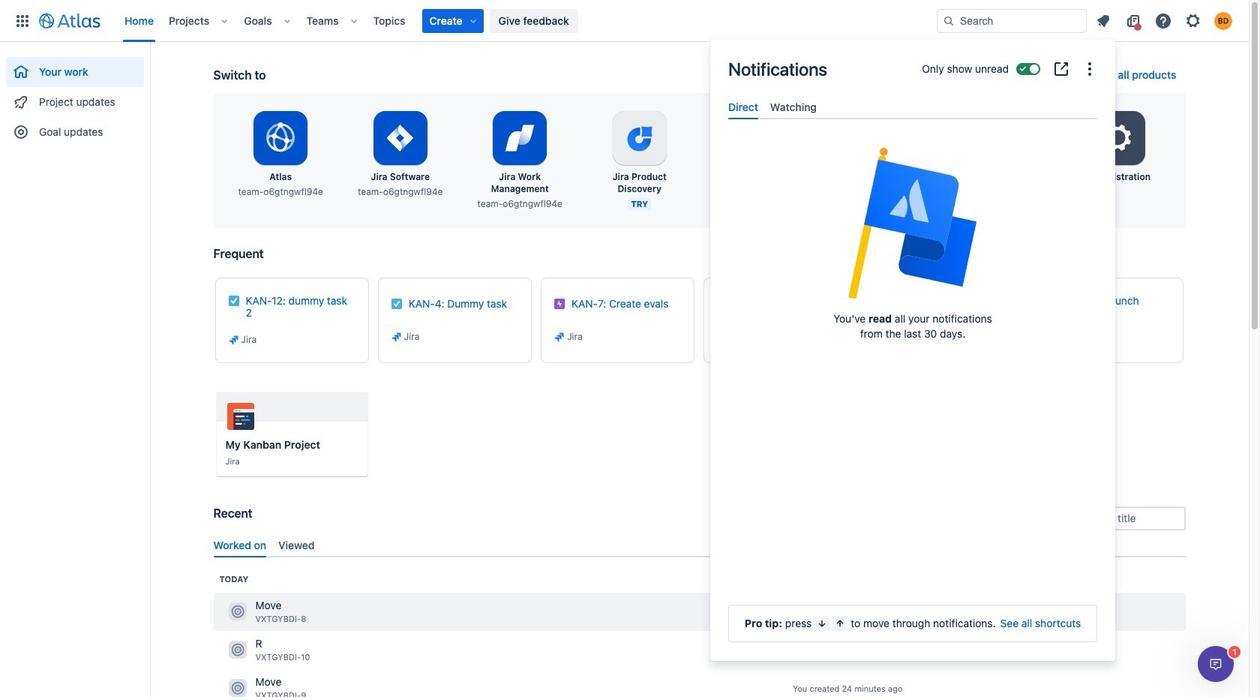 Task type: locate. For each thing, give the bounding box(es) containing it.
1 vertical spatial townsquare image
[[229, 679, 247, 697]]

switch to... image
[[14, 12, 32, 30]]

heading
[[219, 573, 249, 585]]

0 vertical spatial settings image
[[1185, 12, 1203, 30]]

settings image
[[1185, 12, 1203, 30], [1101, 120, 1137, 156]]

2 townsquare image from the top
[[229, 679, 247, 697]]

townsquare image
[[229, 641, 247, 659]]

tab list
[[723, 95, 1104, 119], [207, 533, 1192, 557]]

banner
[[0, 0, 1249, 42]]

0 vertical spatial townsquare image
[[229, 603, 247, 621]]

townsquare image down townsquare icon at the bottom of the page
[[229, 679, 247, 697]]

jira image
[[391, 331, 403, 343], [391, 331, 403, 343], [228, 334, 240, 346], [880, 334, 892, 346], [880, 334, 892, 346]]

dialog
[[711, 39, 1116, 661], [1198, 646, 1234, 682]]

tab panel
[[723, 119, 1104, 133]]

group
[[6, 42, 144, 152]]

Search field
[[937, 9, 1087, 33]]

townsquare image
[[229, 603, 247, 621], [229, 679, 247, 697]]

jira image
[[554, 331, 566, 343], [554, 331, 566, 343], [228, 334, 240, 346]]

1 vertical spatial tab list
[[207, 533, 1192, 557]]

open notifications in a new tab image
[[1053, 60, 1071, 78]]

townsquare image up townsquare icon at the bottom of the page
[[229, 603, 247, 621]]

0 horizontal spatial settings image
[[1101, 120, 1137, 156]]

Filter by title field
[[1054, 508, 1185, 529]]

top element
[[9, 0, 937, 42]]

1 vertical spatial settings image
[[1101, 120, 1137, 156]]

1 townsquare image from the top
[[229, 603, 247, 621]]

account image
[[1215, 12, 1233, 30]]

None search field
[[937, 9, 1087, 33]]



Task type: vqa. For each thing, say whether or not it's contained in the screenshot.
2nd confluence image from the top
no



Task type: describe. For each thing, give the bounding box(es) containing it.
1 horizontal spatial settings image
[[1185, 12, 1203, 30]]

help image
[[1155, 12, 1173, 30]]

more image
[[1081, 60, 1099, 78]]

search image
[[943, 15, 955, 27]]

0 vertical spatial tab list
[[723, 95, 1104, 119]]

arrow up image
[[835, 618, 847, 630]]

1 horizontal spatial dialog
[[1198, 646, 1234, 682]]

arrow down image
[[817, 618, 829, 630]]

0 horizontal spatial dialog
[[711, 39, 1116, 661]]

notifications image
[[1095, 12, 1113, 30]]



